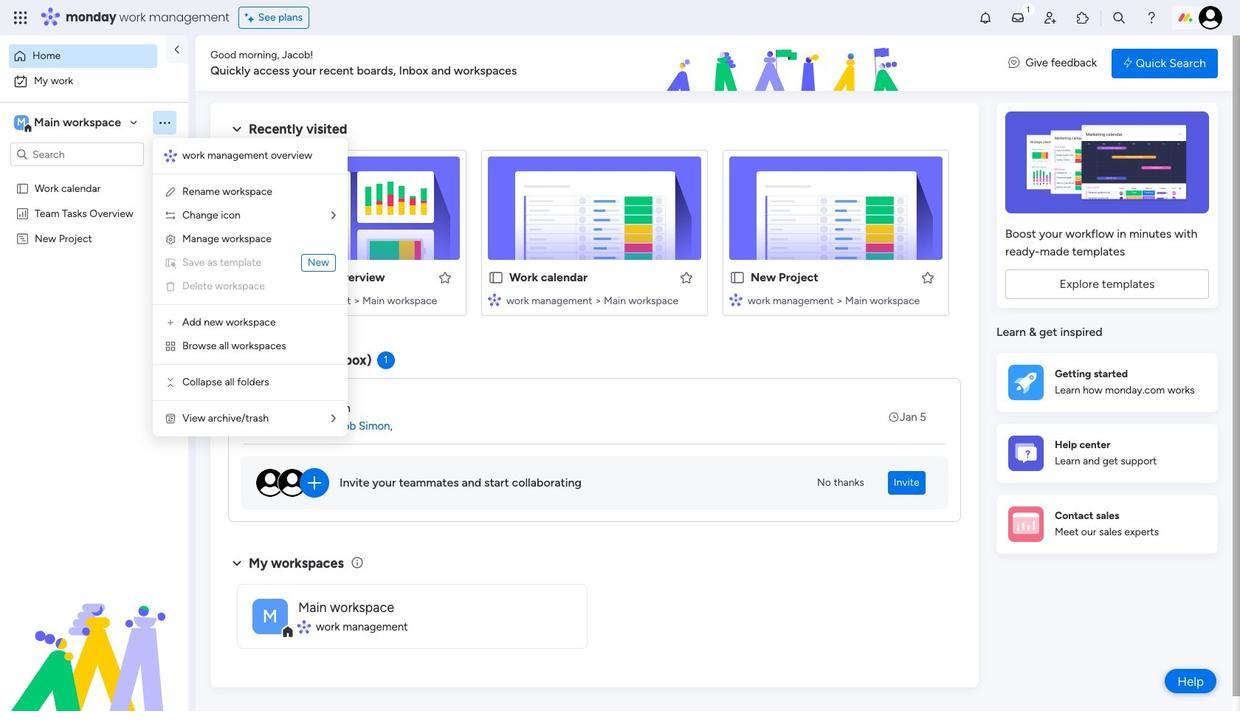 Task type: locate. For each thing, give the bounding box(es) containing it.
1 vertical spatial menu item
[[165, 278, 336, 295]]

1 image
[[1022, 1, 1035, 17]]

view archive/trash image
[[165, 413, 177, 425]]

public board image
[[16, 181, 30, 195], [730, 270, 746, 286]]

close recently visited image
[[228, 120, 246, 138]]

0 vertical spatial option
[[9, 44, 157, 68]]

public board image
[[488, 270, 504, 286]]

1 horizontal spatial add to favorites image
[[921, 270, 936, 285]]

1 vertical spatial lottie animation image
[[0, 562, 188, 711]]

1 horizontal spatial public dashboard image
[[247, 270, 263, 286]]

jacob simon image
[[1199, 6, 1223, 30]]

collapse all folders image
[[165, 377, 177, 388]]

public dashboard image
[[16, 206, 30, 220], [247, 270, 263, 286]]

0 vertical spatial lottie animation image
[[579, 35, 994, 92]]

add new workspace image
[[165, 317, 177, 329]]

0 horizontal spatial add to favorites image
[[679, 270, 694, 285]]

getting started element
[[997, 353, 1219, 412]]

option
[[9, 44, 157, 68], [9, 69, 179, 93], [0, 175, 188, 178]]

1 vertical spatial public board image
[[730, 270, 746, 286]]

lottie animation element
[[579, 35, 994, 92], [0, 562, 188, 711]]

0 horizontal spatial public dashboard image
[[16, 206, 30, 220]]

rename workspace image
[[165, 186, 177, 198]]

0 horizontal spatial lottie animation element
[[0, 562, 188, 711]]

v2 bolt switch image
[[1124, 55, 1133, 71]]

1 element
[[377, 352, 395, 369]]

add to favorites image
[[438, 270, 453, 285]]

1 horizontal spatial public board image
[[730, 270, 746, 286]]

menu
[[153, 138, 348, 436]]

contact sales element
[[997, 494, 1219, 554]]

0 vertical spatial public board image
[[16, 181, 30, 195]]

component image
[[247, 293, 260, 306]]

workspace selection element
[[14, 114, 123, 133]]

quick search results list box
[[228, 138, 962, 334]]

delete workspace image
[[165, 281, 177, 292]]

1 vertical spatial workspace image
[[253, 599, 288, 634]]

2 vertical spatial option
[[0, 175, 188, 178]]

workspace image
[[14, 114, 29, 131], [253, 599, 288, 634]]

manage workspace image
[[165, 233, 177, 245]]

select product image
[[13, 10, 28, 25]]

help center element
[[997, 424, 1219, 483]]

1 vertical spatial public dashboard image
[[247, 270, 263, 286]]

0 horizontal spatial workspace image
[[14, 114, 29, 131]]

Search in workspace field
[[31, 146, 123, 163]]

add to favorites image
[[679, 270, 694, 285], [921, 270, 936, 285]]

0 horizontal spatial lottie animation image
[[0, 562, 188, 711]]

0 vertical spatial public dashboard image
[[16, 206, 30, 220]]

menu item
[[165, 254, 336, 272], [165, 278, 336, 295]]

0 vertical spatial menu item
[[165, 254, 336, 272]]

lottie animation image
[[579, 35, 994, 92], [0, 562, 188, 711]]

templates image image
[[1010, 112, 1205, 213]]

browse all workspaces image
[[165, 340, 177, 352]]

1 horizontal spatial lottie animation image
[[579, 35, 994, 92]]

0 vertical spatial lottie animation element
[[579, 35, 994, 92]]

list box
[[0, 172, 188, 450]]



Task type: vqa. For each thing, say whether or not it's contained in the screenshot.
the bottommost heading
no



Task type: describe. For each thing, give the bounding box(es) containing it.
list arrow image
[[332, 210, 336, 221]]

close my workspaces image
[[228, 554, 246, 572]]

invite members image
[[1044, 10, 1058, 25]]

list arrow image
[[332, 414, 336, 424]]

help image
[[1145, 10, 1160, 25]]

roy mann image
[[263, 403, 292, 432]]

1 vertical spatial option
[[9, 69, 179, 93]]

0 vertical spatial workspace image
[[14, 114, 29, 131]]

search everything image
[[1112, 10, 1127, 25]]

workspace options image
[[157, 115, 172, 130]]

1 menu item from the top
[[165, 254, 336, 272]]

1 add to favorites image from the left
[[679, 270, 694, 285]]

2 add to favorites image from the left
[[921, 270, 936, 285]]

1 vertical spatial lottie animation element
[[0, 562, 188, 711]]

notifications image
[[979, 10, 993, 25]]

1 horizontal spatial lottie animation element
[[579, 35, 994, 92]]

close update feed (inbox) image
[[228, 352, 246, 369]]

0 horizontal spatial public board image
[[16, 181, 30, 195]]

service icon image
[[165, 257, 177, 269]]

2 menu item from the top
[[165, 278, 336, 295]]

update feed image
[[1011, 10, 1026, 25]]

see plans image
[[245, 10, 258, 26]]

v2 user feedback image
[[1009, 55, 1020, 71]]

monday marketplace image
[[1076, 10, 1091, 25]]

1 horizontal spatial workspace image
[[253, 599, 288, 634]]

change icon image
[[165, 210, 177, 222]]



